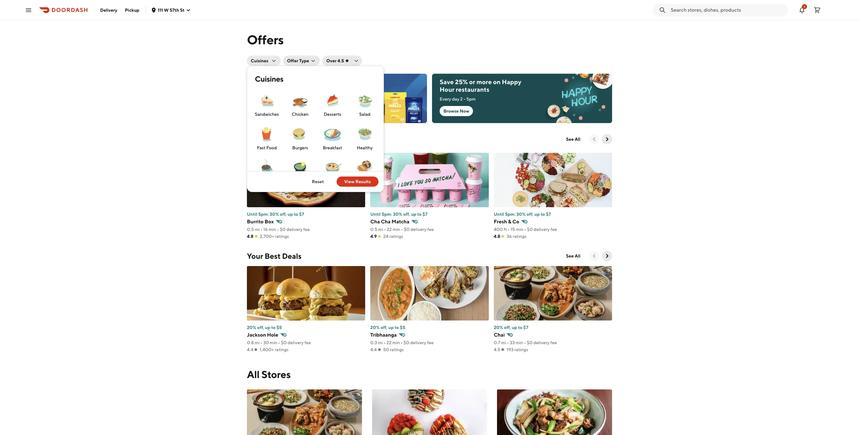 Task type: vqa. For each thing, say whether or not it's contained in the screenshot.


Task type: locate. For each thing, give the bounding box(es) containing it.
0 vertical spatial see
[[566, 137, 574, 142]]

all for fresh & co
[[575, 137, 581, 142]]

0 horizontal spatial -
[[265, 97, 267, 102]]

$0 right "15"
[[527, 227, 533, 232]]

min for &
[[516, 227, 524, 232]]

0 vertical spatial every
[[440, 97, 451, 102]]

1 see all link from the top
[[562, 134, 584, 145]]

1 vertical spatial see all
[[566, 254, 581, 259]]

mi for burrito
[[255, 227, 260, 232]]

0 vertical spatial 4.5
[[338, 58, 344, 63]]

happy
[[502, 78, 521, 86], [247, 132, 270, 140]]

111 w 57th st button
[[151, 7, 191, 13]]

0 vertical spatial happy
[[502, 78, 521, 86]]

1 horizontal spatial or
[[469, 78, 475, 86]]

2 - from the left
[[464, 97, 466, 102]]

0 horizontal spatial 30%
[[270, 212, 279, 217]]

to up hole
[[271, 326, 276, 331]]

deals inside happy hour deals save 25% or more. every day 2-5pm
[[291, 132, 310, 140]]

20% for tribhaanga
[[370, 326, 380, 331]]

until
[[247, 212, 257, 217], [370, 212, 381, 217], [494, 212, 504, 217]]

20% up tribhaanga
[[370, 326, 380, 331]]

0 vertical spatial day
[[452, 97, 459, 102]]

mi
[[255, 227, 260, 232], [378, 227, 383, 232], [255, 341, 260, 346], [378, 341, 383, 346], [501, 341, 506, 346]]

20% up chai
[[494, 326, 503, 331]]

on right more
[[493, 78, 501, 86]]

15
[[511, 227, 515, 232]]

min
[[269, 227, 276, 232], [393, 227, 400, 232], [516, 227, 524, 232], [270, 341, 277, 346], [393, 341, 400, 346], [516, 341, 523, 346]]

2,700+
[[260, 234, 274, 239]]

0 vertical spatial see all
[[566, 137, 581, 142]]

3 30% from the left
[[517, 212, 526, 217]]

• up 193 ratings
[[524, 341, 526, 346]]

cha
[[370, 219, 380, 225], [381, 219, 391, 225]]

25% inside the save 25% or more on happy hour restaurants
[[455, 78, 468, 86]]

happy right more
[[502, 78, 521, 86]]

2 5pm: from the left
[[382, 212, 392, 217]]

2 4.8 from the left
[[494, 234, 500, 239]]

1 horizontal spatial 4.8
[[494, 234, 500, 239]]

$0 up 2,700+ ratings
[[280, 227, 286, 232]]

- left '12/10.'
[[265, 97, 267, 102]]

- right the 2
[[464, 97, 466, 102]]

all stores
[[247, 369, 291, 381]]

1 vertical spatial or
[[270, 141, 275, 147]]

1 5pm: from the left
[[258, 212, 269, 217]]

0 horizontal spatial 20%
[[247, 326, 256, 331]]

up up 0.5 mi • 16 min • $0 delivery fee
[[288, 212, 293, 217]]

mi right 0.8
[[255, 341, 260, 346]]

5pm: for &
[[505, 212, 516, 217]]

1 until 5pm: 30% off, up to $7 from the left
[[247, 212, 304, 217]]

min right "15"
[[516, 227, 524, 232]]

2 4.4 from the left
[[370, 348, 377, 353]]

hour
[[440, 86, 455, 93], [272, 132, 289, 140]]

4.8 down burrito at the left of page
[[247, 234, 254, 239]]

20% off, up to $5 up jackson hole
[[247, 326, 282, 331]]

12/10.
[[268, 97, 280, 102]]

now - 12/10. terms apply
[[255, 97, 305, 102]]

0 vertical spatial deals
[[291, 132, 310, 140]]

1 vertical spatial 5pm
[[318, 141, 329, 147]]

2 horizontal spatial 20%
[[494, 326, 503, 331]]

0 horizontal spatial 5pm
[[318, 141, 329, 147]]

until up cha cha matcha
[[370, 212, 381, 217]]

$7 up 400 ft • 15 min • $0 delivery fee
[[546, 212, 551, 217]]

1 horizontal spatial on
[[493, 78, 501, 86]]

$0
[[280, 227, 286, 232], [404, 227, 410, 232], [527, 227, 533, 232], [281, 341, 287, 346], [404, 341, 409, 346], [527, 341, 533, 346]]

cuisines down offers at the left top of page
[[251, 58, 268, 63]]

fee for cha
[[427, 227, 434, 232]]

0 horizontal spatial until 5pm: 30% off, up to $7
[[247, 212, 304, 217]]

2 20% from the left
[[370, 326, 380, 331]]

1 0.5 from the left
[[247, 227, 254, 232]]

1 horizontal spatial hour
[[440, 86, 455, 93]]

next button of carousel image right previous button of carousel icon
[[604, 136, 610, 143]]

next button of carousel image for chai
[[604, 253, 610, 260]]

until up the fresh
[[494, 212, 504, 217]]

5pm: for box
[[258, 212, 269, 217]]

save up cough
[[255, 78, 269, 86]]

drops
[[274, 86, 291, 93]]

up
[[288, 212, 293, 217], [411, 212, 416, 217], [535, 212, 540, 217], [265, 326, 270, 331], [388, 326, 394, 331], [512, 326, 517, 331]]

on up drops
[[279, 78, 286, 86]]

save for save 25% or more on happy hour restaurants
[[440, 78, 454, 86]]

or left "more."
[[270, 141, 275, 147]]

2 see all link from the top
[[562, 251, 584, 262]]

0 horizontal spatial on
[[279, 78, 286, 86]]

30% for cha cha matcha
[[393, 212, 402, 217]]

4.4
[[247, 348, 253, 353], [370, 348, 377, 353]]

2 horizontal spatial until 5pm: 30% off, up to $7
[[494, 212, 551, 217]]

0 horizontal spatial 4.4
[[247, 348, 253, 353]]

3 until from the left
[[494, 212, 504, 217]]

or inside happy hour deals save 25% or more. every day 2-5pm
[[270, 141, 275, 147]]

see
[[566, 137, 574, 142], [566, 254, 574, 259]]

halls
[[307, 78, 328, 86]]

1 20% off, up to $5 from the left
[[247, 326, 282, 331]]

4.8 for fresh & co
[[494, 234, 500, 239]]

5pm right burgers
[[318, 141, 329, 147]]

or inside the save 25% or more on happy hour restaurants
[[469, 78, 475, 86]]

burrito
[[247, 219, 264, 225]]

-
[[265, 97, 267, 102], [464, 97, 466, 102]]

all left previous button of carousel icon
[[575, 137, 581, 142]]

1 horizontal spatial 20% off, up to $5
[[370, 326, 405, 331]]

0.3
[[370, 341, 377, 346]]

0 horizontal spatial 5pm:
[[258, 212, 269, 217]]

every
[[440, 97, 451, 102], [290, 141, 303, 147]]

$0 up 1,400+ ratings in the left of the page
[[281, 341, 287, 346]]

5pm: up cha cha matcha
[[382, 212, 392, 217]]

1 horizontal spatial until 5pm: 30% off, up to $7
[[370, 212, 428, 217]]

2 see from the top
[[566, 254, 574, 259]]

1 until from the left
[[247, 212, 257, 217]]

deals
[[291, 132, 310, 140], [282, 252, 302, 261]]

until 5pm: 30% off, up to $7 for fresh & co
[[494, 212, 551, 217]]

0.8 mi • 30 min • $0 delivery fee
[[247, 341, 311, 346]]

• left 30
[[261, 341, 262, 346]]

1 horizontal spatial 5pm:
[[382, 212, 392, 217]]

36
[[507, 234, 512, 239]]

to up 0.5 mi • 16 min • $0 delivery fee
[[294, 212, 298, 217]]

hour up every day 2 - 5pm at the top right
[[440, 86, 455, 93]]

0 horizontal spatial or
[[270, 141, 275, 147]]

to up 0.7 mi • 33 min • $0 delivery fee
[[518, 326, 523, 331]]

min up 1,400+ ratings in the left of the page
[[270, 341, 277, 346]]

fee for box
[[303, 227, 310, 232]]

1 horizontal spatial 25%
[[455, 78, 468, 86]]

save
[[255, 78, 269, 86], [440, 78, 454, 86], [247, 141, 258, 147]]

0 horizontal spatial 0.5
[[247, 227, 254, 232]]

2 30% from the left
[[393, 212, 402, 217]]

mi down cha cha matcha
[[378, 227, 383, 232]]

ratings down 0.5 mi • 16 min • $0 delivery fee
[[275, 234, 289, 239]]

on inside save $2 on select halls cough drops
[[279, 78, 286, 86]]

mi for jackson
[[255, 341, 260, 346]]

0 vertical spatial see all link
[[562, 134, 584, 145]]

20% for jackson hole
[[247, 326, 256, 331]]

your best deals link
[[247, 251, 302, 262]]

now down cough
[[255, 97, 264, 102]]

0 vertical spatial or
[[469, 78, 475, 86]]

up up 33
[[512, 326, 517, 331]]

1 horizontal spatial -
[[464, 97, 466, 102]]

fast food
[[257, 146, 277, 151]]

$7 up 0.5 mi • 22 min • $0 delivery fee
[[423, 212, 428, 217]]

16
[[263, 227, 268, 232]]

1 vertical spatial all
[[575, 254, 581, 259]]

until up burrito at the left of page
[[247, 212, 257, 217]]

1 vertical spatial now
[[460, 109, 469, 114]]

1 horizontal spatial every
[[440, 97, 451, 102]]

min for hole
[[270, 341, 277, 346]]

1 horizontal spatial until
[[370, 212, 381, 217]]

2 20% off, up to $5 from the left
[[370, 326, 405, 331]]

1 horizontal spatial 30%
[[393, 212, 402, 217]]

1 horizontal spatial cha
[[381, 219, 391, 225]]

30% up co
[[517, 212, 526, 217]]

4.8 down 400
[[494, 234, 500, 239]]

$5 up 0.3 mi • 22 min • $0 delivery fee
[[400, 326, 405, 331]]

22
[[387, 227, 392, 232], [387, 341, 392, 346]]

2 until from the left
[[370, 212, 381, 217]]

0 horizontal spatial hour
[[272, 132, 289, 140]]

0 horizontal spatial every
[[290, 141, 303, 147]]

2 until 5pm: 30% off, up to $7 from the left
[[370, 212, 428, 217]]

ratings down 400 ft • 15 min • $0 delivery fee
[[513, 234, 527, 239]]

chai
[[494, 333, 505, 339]]

0 horizontal spatial 25%
[[259, 141, 269, 147]]

next button of carousel image
[[604, 136, 610, 143], [604, 253, 610, 260]]

4.5 right over
[[338, 58, 344, 63]]

1 horizontal spatial day
[[452, 97, 459, 102]]

deals up burgers
[[291, 132, 310, 140]]

2 on from the left
[[493, 78, 501, 86]]

22 up 24
[[387, 227, 392, 232]]

up up 400 ft • 15 min • $0 delivery fee
[[535, 212, 540, 217]]

1 on from the left
[[279, 78, 286, 86]]

30% up matcha
[[393, 212, 402, 217]]

ratings down the 0.8 mi • 30 min • $0 delivery fee
[[275, 348, 289, 353]]

1 vertical spatial see
[[566, 254, 574, 259]]

20% up jackson
[[247, 326, 256, 331]]

0 vertical spatial 5pm
[[467, 97, 476, 102]]

delivery button
[[96, 5, 121, 15]]

see all link for chai
[[562, 251, 584, 262]]

off, up chai
[[504, 326, 511, 331]]

20% off, up to $5
[[247, 326, 282, 331], [370, 326, 405, 331]]

0.5 up 4.9
[[370, 227, 377, 232]]

jackson hole
[[247, 333, 278, 339]]

0 horizontal spatial 4.8
[[247, 234, 254, 239]]

2 see all from the top
[[566, 254, 581, 259]]

fee
[[303, 227, 310, 232], [427, 227, 434, 232], [551, 227, 557, 232], [305, 341, 311, 346], [427, 341, 434, 346], [551, 341, 557, 346]]

happy inside happy hour deals save 25% or more. every day 2-5pm
[[247, 132, 270, 140]]

1 $5 from the left
[[277, 326, 282, 331]]

0 vertical spatial cuisines
[[251, 58, 268, 63]]

cha cha matcha
[[370, 219, 410, 225]]

stores
[[261, 369, 291, 381]]

hole
[[267, 333, 278, 339]]

select
[[288, 78, 305, 86]]

off, up jackson hole
[[257, 326, 264, 331]]

pickup button
[[121, 5, 143, 15]]

1 - from the left
[[265, 97, 267, 102]]

25%
[[455, 78, 468, 86], [259, 141, 269, 147]]

order now button
[[255, 106, 284, 116]]

1 vertical spatial 22
[[387, 341, 392, 346]]

off, up matcha
[[403, 212, 410, 217]]

$7 up 0.5 mi • 16 min • $0 delivery fee
[[299, 212, 304, 217]]

cuisines button
[[247, 56, 281, 66]]

up up jackson hole
[[265, 326, 270, 331]]

1 horizontal spatial 20%
[[370, 326, 380, 331]]

4.5 down the 0.7 on the bottom right of page
[[494, 348, 500, 353]]

save inside the save 25% or more on happy hour restaurants
[[440, 78, 454, 86]]

min up 24 ratings at the left bottom of the page
[[393, 227, 400, 232]]

1,400+
[[260, 348, 274, 353]]

cuisines
[[251, 58, 268, 63], [255, 75, 283, 83]]

0 horizontal spatial happy
[[247, 132, 270, 140]]

until for fresh
[[494, 212, 504, 217]]

0.5
[[247, 227, 254, 232], [370, 227, 377, 232]]

3 until 5pm: 30% off, up to $7 from the left
[[494, 212, 551, 217]]

deals for hour
[[291, 132, 310, 140]]

0 vertical spatial all
[[575, 137, 581, 142]]

1 vertical spatial day
[[304, 141, 312, 147]]

2 $5 from the left
[[400, 326, 405, 331]]

save up every day 2 - 5pm at the top right
[[440, 78, 454, 86]]

off, up 400 ft • 15 min • $0 delivery fee
[[527, 212, 534, 217]]

1 vertical spatial next button of carousel image
[[604, 253, 610, 260]]

cha up 4.9
[[370, 219, 380, 225]]

20% for chai
[[494, 326, 503, 331]]

1 vertical spatial see all link
[[562, 251, 584, 262]]

$7
[[299, 212, 304, 217], [423, 212, 428, 217], [546, 212, 551, 217], [523, 326, 528, 331]]

193 ratings
[[507, 348, 528, 353]]

0 horizontal spatial cha
[[370, 219, 380, 225]]

save inside save $2 on select halls cough drops
[[255, 78, 269, 86]]

25% inside happy hour deals save 25% or more. every day 2-5pm
[[259, 141, 269, 147]]

25% left "more."
[[259, 141, 269, 147]]

w
[[164, 7, 169, 13]]

your
[[247, 252, 263, 261]]

$0 down matcha
[[404, 227, 410, 232]]

1 see from the top
[[566, 137, 574, 142]]

0 vertical spatial 25%
[[455, 78, 468, 86]]

offer type
[[287, 58, 309, 63]]

3 20% from the left
[[494, 326, 503, 331]]

on inside the save 25% or more on happy hour restaurants
[[493, 78, 501, 86]]

1 see all from the top
[[566, 137, 581, 142]]

to up 400 ft • 15 min • $0 delivery fee
[[541, 212, 545, 217]]

to
[[294, 212, 298, 217], [417, 212, 422, 217], [541, 212, 545, 217], [271, 326, 276, 331], [395, 326, 399, 331], [518, 326, 523, 331]]

$0 for box
[[280, 227, 286, 232]]

• up 36 ratings
[[524, 227, 526, 232]]

0 horizontal spatial until
[[247, 212, 257, 217]]

2 horizontal spatial 30%
[[517, 212, 526, 217]]

delivery for hole
[[288, 341, 304, 346]]

happy up fast
[[247, 132, 270, 140]]

type
[[299, 58, 309, 63]]

notification bell image
[[798, 6, 806, 14]]

1 vertical spatial happy
[[247, 132, 270, 140]]

min for box
[[269, 227, 276, 232]]

save left food
[[247, 141, 258, 147]]

see left previous button of carousel icon
[[566, 137, 574, 142]]

min for cha
[[393, 227, 400, 232]]

24
[[383, 234, 389, 239]]

• up 50
[[384, 341, 386, 346]]

1 vertical spatial every
[[290, 141, 303, 147]]

$5
[[277, 326, 282, 331], [400, 326, 405, 331]]

0 vertical spatial next button of carousel image
[[604, 136, 610, 143]]

0.5 for burrito box
[[247, 227, 254, 232]]

2 0.5 from the left
[[370, 227, 377, 232]]

up up 0.5 mi • 22 min • $0 delivery fee
[[411, 212, 416, 217]]

0 horizontal spatial day
[[304, 141, 312, 147]]

fee for &
[[551, 227, 557, 232]]

3 5pm: from the left
[[505, 212, 516, 217]]

1 horizontal spatial 0.5
[[370, 227, 377, 232]]

0 horizontal spatial 4.5
[[338, 58, 344, 63]]

1 horizontal spatial now
[[460, 109, 469, 114]]

0 horizontal spatial $5
[[277, 326, 282, 331]]

offers
[[247, 32, 284, 47]]

1 horizontal spatial happy
[[502, 78, 521, 86]]

chicken
[[292, 112, 309, 117]]

$0 for &
[[527, 227, 533, 232]]

reset button
[[304, 177, 332, 187]]

see all
[[566, 137, 581, 142], [566, 254, 581, 259]]

1 30% from the left
[[270, 212, 279, 217]]

0 horizontal spatial now
[[255, 97, 264, 102]]

all left stores
[[247, 369, 260, 381]]

every right "more."
[[290, 141, 303, 147]]

until 5pm: 30% off, up to $7
[[247, 212, 304, 217], [370, 212, 428, 217], [494, 212, 551, 217]]

every day 2 - 5pm
[[440, 97, 476, 102]]

to up 0.5 mi • 22 min • $0 delivery fee
[[417, 212, 422, 217]]

see all left previous button of carousel icon
[[566, 137, 581, 142]]

4.5 inside button
[[338, 58, 344, 63]]

• right ft
[[508, 227, 510, 232]]

$5 for jackson hole
[[277, 326, 282, 331]]

day
[[452, 97, 459, 102], [304, 141, 312, 147]]

1 vertical spatial deals
[[282, 252, 302, 261]]

deals right best
[[282, 252, 302, 261]]

0 horizontal spatial 20% off, up to $5
[[247, 326, 282, 331]]

2 horizontal spatial until
[[494, 212, 504, 217]]

fee for hole
[[305, 341, 311, 346]]

next button of carousel image for fresh & co
[[604, 136, 610, 143]]

0.8
[[247, 341, 254, 346]]

until for cha
[[370, 212, 381, 217]]

1 4.8 from the left
[[247, 234, 254, 239]]

day left 2-
[[304, 141, 312, 147]]

2 next button of carousel image from the top
[[604, 253, 610, 260]]

now down the 2
[[460, 109, 469, 114]]

until 5pm: 30% off, up to $7 up box
[[247, 212, 304, 217]]

1 horizontal spatial 4.5
[[494, 348, 500, 353]]

1 vertical spatial hour
[[272, 132, 289, 140]]

browse now button
[[440, 106, 473, 116]]

previous button of carousel image
[[591, 136, 598, 143]]

until 5pm: 30% off, up to $7 up matcha
[[370, 212, 428, 217]]

Store search: begin typing to search for stores available on DoorDash text field
[[671, 7, 784, 13]]

cuisines inside button
[[251, 58, 268, 63]]

fresh & co
[[494, 219, 519, 225]]

5pm:
[[258, 212, 269, 217], [382, 212, 392, 217], [505, 212, 516, 217]]

happy inside the save 25% or more on happy hour restaurants
[[502, 78, 521, 86]]

1 horizontal spatial 4.4
[[370, 348, 377, 353]]

pickup
[[125, 7, 139, 13]]

every up browse
[[440, 97, 451, 102]]

cha left matcha
[[381, 219, 391, 225]]

1 4.4 from the left
[[247, 348, 253, 353]]

all for chai
[[575, 254, 581, 259]]

1 horizontal spatial $5
[[400, 326, 405, 331]]

0 vertical spatial 22
[[387, 227, 392, 232]]

1 next button of carousel image from the top
[[604, 136, 610, 143]]

1 vertical spatial 25%
[[259, 141, 269, 147]]

results
[[356, 179, 371, 185]]

2 vertical spatial all
[[247, 369, 260, 381]]

0 vertical spatial hour
[[440, 86, 455, 93]]

co
[[513, 219, 519, 225]]

•
[[261, 227, 263, 232], [277, 227, 279, 232], [384, 227, 386, 232], [401, 227, 403, 232], [508, 227, 510, 232], [524, 227, 526, 232], [261, 341, 262, 346], [278, 341, 280, 346], [384, 341, 386, 346], [401, 341, 403, 346], [507, 341, 509, 346], [524, 341, 526, 346]]

$0 up 50 ratings
[[404, 341, 409, 346]]

4.4 down 0.8
[[247, 348, 253, 353]]

1 20% from the left
[[247, 326, 256, 331]]

hour inside the save 25% or more on happy hour restaurants
[[440, 86, 455, 93]]

see all link for fresh & co
[[562, 134, 584, 145]]

4.8 for burrito box
[[247, 234, 254, 239]]

2 horizontal spatial 5pm:
[[505, 212, 516, 217]]

see left previous button of carousel image
[[566, 254, 574, 259]]

0.5 down burrito at the left of page
[[247, 227, 254, 232]]

on
[[279, 78, 286, 86], [493, 78, 501, 86]]

see all link left previous button of carousel image
[[562, 251, 584, 262]]

delivery for cha
[[411, 227, 427, 232]]



Task type: describe. For each thing, give the bounding box(es) containing it.
box
[[265, 219, 274, 225]]

save for save $2 on select halls cough drops
[[255, 78, 269, 86]]

until 5pm: 30% off, up to $7 for cha cha matcha
[[370, 212, 428, 217]]

view results
[[344, 179, 371, 185]]

now
[[272, 109, 280, 114]]

0.5 mi • 16 min • $0 delivery fee
[[247, 227, 310, 232]]

2-
[[313, 141, 318, 147]]

desserts
[[324, 112, 341, 117]]

5pm: for cha
[[382, 212, 392, 217]]

$7 up 0.7 mi • 33 min • $0 delivery fee
[[523, 326, 528, 331]]

mi right 0.3
[[378, 341, 383, 346]]

$0 for cha
[[404, 227, 410, 232]]

36 ratings
[[507, 234, 527, 239]]

$0 up 193 ratings
[[527, 341, 533, 346]]

burgers
[[292, 146, 308, 151]]

over 4.5
[[326, 58, 344, 63]]

30% for burrito box
[[270, 212, 279, 217]]

cough
[[255, 86, 273, 93]]

st
[[180, 7, 185, 13]]

off, up tribhaanga
[[381, 326, 388, 331]]

every inside happy hour deals save 25% or more. every day 2-5pm
[[290, 141, 303, 147]]

33
[[510, 341, 515, 346]]

tribhaanga
[[370, 333, 397, 339]]

delivery
[[100, 7, 117, 13]]

$7 for burrito box
[[299, 212, 304, 217]]

50
[[383, 348, 389, 353]]

22 for cha cha matcha
[[387, 227, 392, 232]]

happy hour deals save 25% or more. every day 2-5pm
[[247, 132, 329, 147]]

• up 50 ratings
[[401, 341, 403, 346]]

$7 for fresh & co
[[546, 212, 551, 217]]

2 cha from the left
[[381, 219, 391, 225]]

24 ratings
[[383, 234, 403, 239]]

save $2 on select halls cough drops
[[255, 78, 328, 93]]

0.7
[[494, 341, 500, 346]]

burrito box
[[247, 219, 274, 225]]

4.4 for jackson hole
[[247, 348, 253, 353]]

0 items, open order cart image
[[814, 6, 821, 14]]

400
[[494, 227, 503, 232]]

20% off, up to $7
[[494, 326, 528, 331]]

browse
[[444, 109, 459, 114]]

sandwiches
[[255, 112, 279, 117]]

30% for fresh & co
[[517, 212, 526, 217]]

111 w 57th st
[[158, 7, 185, 13]]

deals for best
[[282, 252, 302, 261]]

see all for chai
[[566, 254, 581, 259]]

delivery for box
[[287, 227, 303, 232]]

matcha
[[392, 219, 410, 225]]

food
[[266, 146, 277, 151]]

breakfast
[[323, 146, 342, 151]]

22 for tribhaanga
[[387, 341, 392, 346]]

mi for cha
[[378, 227, 383, 232]]

$7 for cha cha matcha
[[423, 212, 428, 217]]

reset
[[312, 179, 324, 185]]

order now
[[258, 109, 280, 114]]

see for chai
[[566, 254, 574, 259]]

see for fresh & co
[[566, 137, 574, 142]]

restaurants
[[456, 86, 490, 93]]

ratings for &
[[513, 234, 527, 239]]

mi right the 0.7 on the bottom right of page
[[501, 341, 506, 346]]

$0 for hole
[[281, 341, 287, 346]]

1
[[804, 5, 805, 8]]

view
[[344, 179, 355, 185]]

&
[[508, 219, 512, 225]]

0.7 mi • 33 min • $0 delivery fee
[[494, 341, 557, 346]]

browse now
[[444, 109, 469, 114]]

57th
[[170, 7, 179, 13]]

apply
[[294, 97, 305, 102]]

20% off, up to $5 for tribhaanga
[[370, 326, 405, 331]]

hour inside happy hour deals save 25% or more. every day 2-5pm
[[272, 132, 289, 140]]

up up tribhaanga
[[388, 326, 394, 331]]

open menu image
[[25, 6, 32, 14]]

delivery for &
[[534, 227, 550, 232]]

ratings for hole
[[275, 348, 289, 353]]

now inside browse now button
[[460, 109, 469, 114]]

terms
[[281, 97, 293, 102]]

ratings for cha
[[389, 234, 403, 239]]

20% off, up to $5 for jackson hole
[[247, 326, 282, 331]]

1 vertical spatial cuisines
[[255, 75, 283, 83]]

see all for fresh & co
[[566, 137, 581, 142]]

ratings down 0.3 mi • 22 min • $0 delivery fee
[[390, 348, 404, 353]]

day inside happy hour deals save 25% or more. every day 2-5pm
[[304, 141, 312, 147]]

until 5pm: 30% off, up to $7 for burrito box
[[247, 212, 304, 217]]

to up tribhaanga
[[395, 326, 399, 331]]

• left 16
[[261, 227, 263, 232]]

1 horizontal spatial 5pm
[[467, 97, 476, 102]]

• down matcha
[[401, 227, 403, 232]]

min up 50 ratings
[[393, 341, 400, 346]]

fast
[[257, 146, 266, 151]]

• up 1,400+ ratings in the left of the page
[[278, 341, 280, 346]]

0.5 for cha cha matcha
[[370, 227, 377, 232]]

save 25% or more on happy hour restaurants
[[440, 78, 521, 93]]

healthy
[[357, 146, 373, 151]]

over
[[326, 58, 337, 63]]

ratings for box
[[275, 234, 289, 239]]

2,700+ ratings
[[260, 234, 289, 239]]

view results button
[[337, 177, 379, 187]]

$5 for tribhaanga
[[400, 326, 405, 331]]

off, up 0.5 mi • 16 min • $0 delivery fee
[[280, 212, 287, 217]]

$2
[[270, 78, 278, 86]]

1 vertical spatial 4.5
[[494, 348, 500, 353]]

4.9
[[370, 234, 377, 239]]

order
[[258, 109, 271, 114]]

5pm inside happy hour deals save 25% or more. every day 2-5pm
[[318, 141, 329, 147]]

0 vertical spatial now
[[255, 97, 264, 102]]

offer
[[287, 58, 298, 63]]

30
[[263, 341, 269, 346]]

best
[[265, 252, 281, 261]]

193
[[507, 348, 514, 353]]

• up 2,700+ ratings
[[277, 227, 279, 232]]

until for burrito
[[247, 212, 257, 217]]

1,400+ ratings
[[260, 348, 289, 353]]

over 4.5 button
[[323, 56, 362, 66]]

1 cha from the left
[[370, 219, 380, 225]]

previous button of carousel image
[[591, 253, 598, 260]]

400 ft • 15 min • $0 delivery fee
[[494, 227, 557, 232]]

ratings down 0.7 mi • 33 min • $0 delivery fee
[[515, 348, 528, 353]]

save inside happy hour deals save 25% or more. every day 2-5pm
[[247, 141, 258, 147]]

jackson
[[247, 333, 266, 339]]

4.4 for tribhaanga
[[370, 348, 377, 353]]

0.3 mi • 22 min • $0 delivery fee
[[370, 341, 434, 346]]

• left 33
[[507, 341, 509, 346]]

your best deals
[[247, 252, 302, 261]]

• up 24
[[384, 227, 386, 232]]

fresh
[[494, 219, 507, 225]]

more
[[477, 78, 492, 86]]

min right 33
[[516, 341, 523, 346]]



